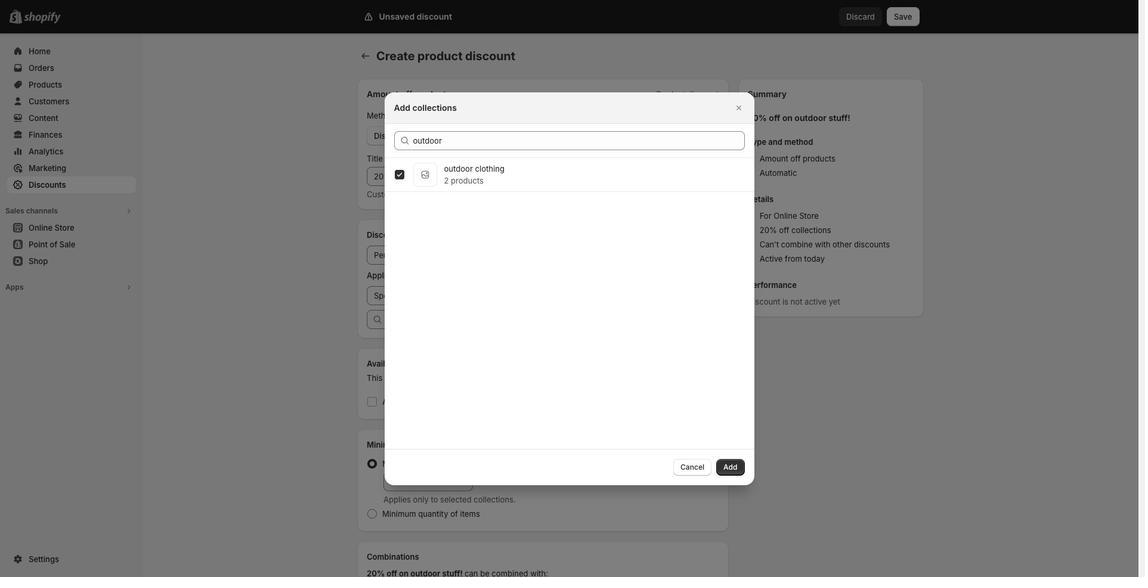 Task type: locate. For each thing, give the bounding box(es) containing it.
dialog
[[0, 92, 1139, 485]]



Task type: describe. For each thing, give the bounding box(es) containing it.
shopify image
[[24, 12, 61, 24]]

Search collections text field
[[413, 131, 745, 150]]



Task type: vqa. For each thing, say whether or not it's contained in the screenshot.
"text field"
no



